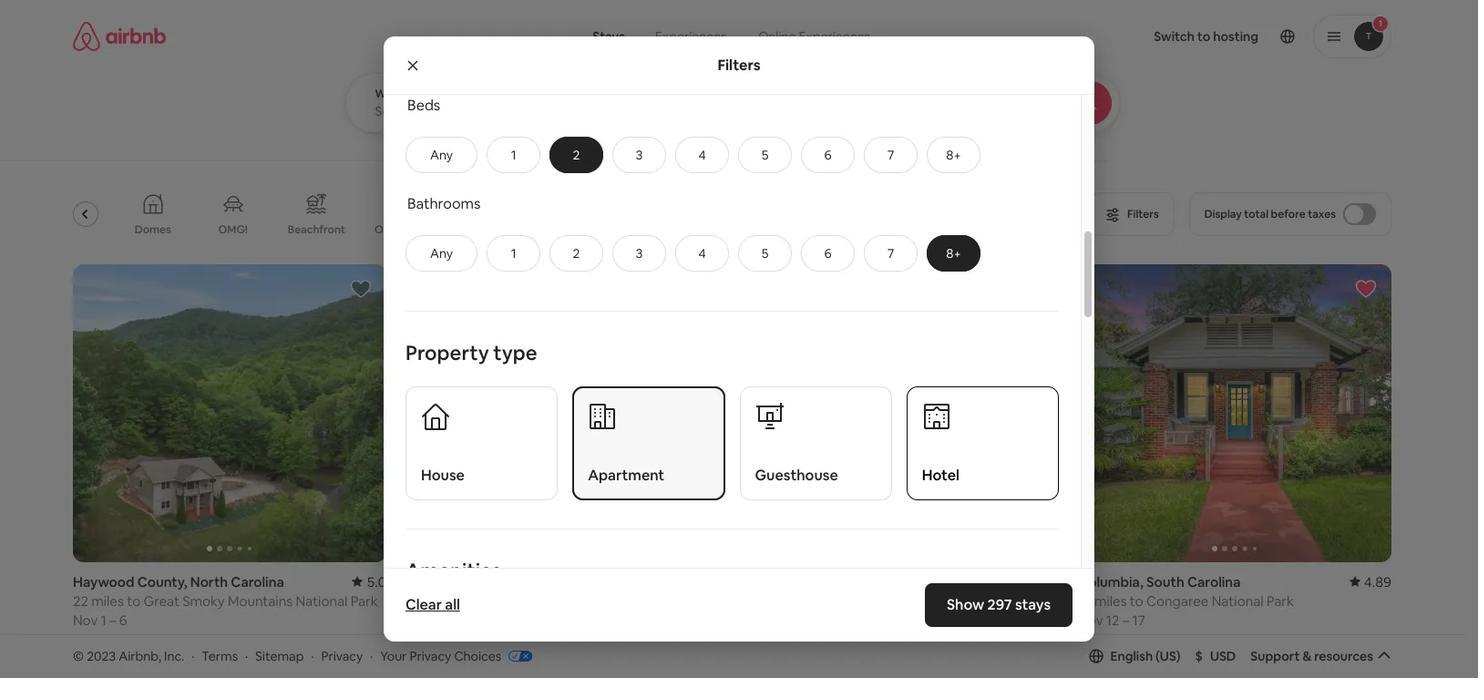 Task type: locate. For each thing, give the bounding box(es) containing it.
1 horizontal spatial privacy
[[410, 648, 451, 664]]

1 button
[[487, 137, 541, 173], [487, 235, 541, 271]]

night right $250
[[778, 636, 811, 653]]

17
[[1078, 592, 1092, 609], [1133, 611, 1146, 628]]

to
[[127, 592, 140, 609], [462, 592, 476, 609], [797, 592, 811, 609], [1130, 592, 1144, 609]]

1 horizontal spatial south
[[1147, 573, 1185, 590]]

smoky down 'north'
[[183, 592, 225, 609]]

0 vertical spatial 6 button
[[801, 137, 855, 173]]

to down 'county,'
[[127, 592, 140, 609]]

3 for bathrooms
[[636, 245, 643, 261]]

6 up © 2023 airbnb, inc. ·
[[119, 611, 127, 628]]

national inside '43 miles to great smoky mountains national park nov 26 – dec 1 $380 night'
[[631, 592, 683, 609]]

1 vertical spatial 4 button
[[675, 235, 729, 271]]

8+ element for 1st 8+ button
[[946, 147, 961, 163]]

haywood
[[73, 573, 135, 590]]

2 congaree from the left
[[1147, 592, 1209, 609]]

map
[[726, 567, 753, 584]]

night
[[106, 636, 138, 653], [443, 636, 476, 653], [778, 636, 811, 653], [1111, 636, 1144, 653]]

1 3 button from the top
[[613, 137, 666, 173]]

guesthouse button
[[740, 386, 892, 501]]

1 vertical spatial 6
[[824, 245, 832, 261]]

1 7 button from the top
[[864, 137, 918, 173]]

3
[[636, 147, 643, 163], [636, 245, 643, 261]]

4 miles from the left
[[1095, 592, 1127, 609]]

2 down countryside
[[573, 245, 580, 261]]

show left 297
[[947, 595, 984, 614]]

7 button up the farms
[[864, 137, 918, 173]]

4 button for beds
[[675, 137, 729, 173]]

add to wishlist: haywood county, north carolina image
[[350, 278, 372, 300]]

1 down lakefront
[[511, 245, 516, 261]]

1 2 from the top
[[573, 147, 580, 163]]

your privacy choices
[[380, 648, 501, 664]]

0 horizontal spatial experiences
[[655, 28, 727, 45]]

2 4 button from the top
[[675, 235, 729, 271]]

nov inside '43 miles to great smoky mountains national park nov 26 – dec 1 $380 night'
[[408, 611, 433, 628]]

2 horizontal spatial nov
[[1078, 611, 1103, 628]]

0 vertical spatial 6
[[824, 147, 832, 163]]

guesthouse
[[755, 466, 838, 485]]

1 5 from the top
[[762, 147, 769, 163]]

6 up castles
[[824, 147, 832, 163]]

any up bathrooms
[[430, 147, 453, 163]]

night down 12
[[1111, 636, 1144, 653]]

0 horizontal spatial great
[[143, 592, 180, 609]]

0 vertical spatial 2 button
[[550, 137, 603, 173]]

south
[[848, 573, 886, 590], [1147, 573, 1185, 590]]

1 right dec
[[493, 611, 499, 628]]

1 to from the left
[[127, 592, 140, 609]]

3 national from the left
[[879, 592, 931, 609]]

to inside west columbia, south carolina 23 miles to congaree national park
[[797, 592, 811, 609]]

· right inc.
[[192, 648, 195, 664]]

$158
[[73, 636, 103, 653]]

2
[[573, 147, 580, 163], [573, 245, 580, 261]]

airbnb,
[[119, 648, 161, 664]]

congaree inside west columbia, south carolina 23 miles to congaree national park
[[814, 592, 876, 609]]

7 for bathrooms
[[888, 245, 894, 261]]

1 experiences from the left
[[655, 28, 727, 45]]

8+ button up lake
[[927, 137, 981, 173]]

2 any element from the top
[[425, 245, 458, 261]]

7
[[888, 147, 894, 163], [888, 245, 894, 261]]

amazing views
[[21, 222, 98, 237]]

1 horizontal spatial carolina
[[889, 573, 942, 590]]

1 vertical spatial 5 button
[[738, 235, 792, 271]]

group for 22 miles to great smoky mountains national park
[[73, 264, 386, 562]]

0 vertical spatial 8+ element
[[946, 147, 961, 163]]

6 button left the farms
[[801, 235, 855, 271]]

show left map in the bottom of the page
[[690, 567, 723, 584]]

7 button right castles
[[864, 235, 918, 271]]

6 for beds
[[824, 147, 832, 163]]

4 night from the left
[[1111, 636, 1144, 653]]

night right $158
[[106, 636, 138, 653]]

2 horizontal spatial –
[[1123, 611, 1130, 628]]

show inside "filters" "dialog"
[[947, 595, 984, 614]]

views
[[69, 222, 98, 237]]

1 vertical spatial 8+ button
[[927, 235, 981, 271]]

to inside the haywood county, north carolina 22 miles to great smoky mountains national park nov 1 – 6 $158 night
[[127, 592, 140, 609]]

nov left 12
[[1078, 611, 1103, 628]]

2 7 from the top
[[888, 245, 894, 261]]

1 any button from the top
[[406, 137, 478, 173]]

©
[[73, 648, 84, 664]]

bathrooms
[[407, 194, 481, 213]]

1 3 from the top
[[636, 147, 643, 163]]

smoky inside the haywood county, north carolina 22 miles to great smoky mountains national park nov 1 – 6 $158 night
[[183, 592, 225, 609]]

6 button for beds
[[801, 137, 855, 173]]

7 down the farms
[[888, 245, 894, 261]]

4 for beds
[[699, 147, 706, 163]]

1 south from the left
[[848, 573, 886, 590]]

show inside button
[[690, 567, 723, 584]]

1 vertical spatial 8+
[[946, 245, 961, 261]]

any element
[[425, 147, 458, 163], [425, 245, 458, 261]]

2 button right lakefront
[[550, 235, 603, 271]]

show map button
[[672, 554, 793, 598]]

1 vertical spatial show
[[947, 595, 984, 614]]

0 vertical spatial 7
[[888, 147, 894, 163]]

3 button up play
[[613, 137, 666, 173]]

carolina
[[231, 573, 284, 590], [889, 573, 942, 590], [1188, 573, 1241, 590]]

· left the privacy link
[[311, 648, 314, 664]]

0 vertical spatial any
[[430, 147, 453, 163]]

experiences button
[[640, 18, 742, 55]]

dec
[[464, 611, 490, 628]]

– inside the haywood county, north carolina 22 miles to great smoky mountains national park nov 1 – 6 $158 night
[[109, 611, 116, 628]]

lake
[[974, 222, 998, 237]]

3 miles from the left
[[762, 592, 794, 609]]

2 5 button from the top
[[738, 235, 792, 271]]

2 great from the left
[[479, 592, 515, 609]]

amazing
[[21, 222, 67, 237], [1040, 222, 1086, 237]]

– up 2023
[[109, 611, 116, 628]]

0 vertical spatial 2
[[573, 147, 580, 163]]

4 national from the left
[[1212, 592, 1264, 609]]

1 4 button from the top
[[675, 137, 729, 173]]

3 to from the left
[[797, 592, 811, 609]]

0 vertical spatial 5
[[762, 147, 769, 163]]

5 down design
[[762, 245, 769, 261]]

1 4 from the top
[[699, 147, 706, 163]]

1 mountains from the left
[[228, 592, 293, 609]]

2 south from the left
[[1147, 573, 1185, 590]]

6 down castles
[[824, 245, 832, 261]]

4 button down stays "tab panel"
[[675, 137, 729, 173]]

columbia, inside west columbia, south carolina 23 miles to congaree national park
[[780, 573, 845, 590]]

great down 'county,'
[[143, 592, 180, 609]]

park down the 5.0 out of 5 average rating icon
[[351, 592, 378, 609]]

1
[[511, 147, 516, 163], [511, 245, 516, 261], [101, 611, 106, 628], [493, 611, 499, 628]]

6
[[824, 147, 832, 163], [824, 245, 832, 261], [119, 611, 127, 628]]

miles up 12
[[1095, 592, 1127, 609]]

1 vertical spatial 5
[[762, 245, 769, 261]]

columbia, up 12
[[1078, 573, 1144, 590]]

2 columbia, from the left
[[1078, 573, 1144, 590]]

privacy left your
[[321, 648, 363, 664]]

columbia,
[[780, 573, 845, 590], [1078, 573, 1144, 590]]

lakefront
[[467, 222, 517, 237]]

filters
[[718, 55, 761, 74]]

congaree inside columbia, south carolina 17 miles to congaree national park nov 12 – 17 $103 night
[[1147, 592, 1209, 609]]

to up english (us) button
[[1130, 592, 1144, 609]]

privacy link
[[321, 648, 363, 664]]

6 button for bathrooms
[[801, 235, 855, 271]]

1 miles from the left
[[91, 592, 124, 609]]

2 3 button from the top
[[613, 235, 666, 271]]

carolina for mountains
[[231, 573, 284, 590]]

0 horizontal spatial mountains
[[228, 592, 293, 609]]

0 vertical spatial 1 button
[[487, 137, 541, 173]]

0 vertical spatial any element
[[425, 147, 458, 163]]

2 button up countryside
[[550, 137, 603, 173]]

3 carolina from the left
[[1188, 573, 1241, 590]]

miles inside columbia, south carolina 17 miles to congaree national park nov 12 – 17 $103 night
[[1095, 592, 1127, 609]]

1 vertical spatial 7 button
[[864, 235, 918, 271]]

hotel button
[[907, 386, 1059, 501]]

amazing left views
[[21, 222, 67, 237]]

2 6 button from the top
[[801, 235, 855, 271]]

1 horizontal spatial 17
[[1133, 611, 1146, 628]]

0 vertical spatial 5 button
[[738, 137, 792, 173]]

4 park from the left
[[1267, 592, 1294, 609]]

2 – from the left
[[455, 611, 461, 628]]

5 for beds
[[762, 147, 769, 163]]

–
[[109, 611, 116, 628], [455, 611, 461, 628], [1123, 611, 1130, 628]]

park left 297
[[934, 592, 961, 609]]

0 horizontal spatial amazing
[[21, 222, 67, 237]]

0 horizontal spatial privacy
[[321, 648, 363, 664]]

what can we help you find? tab list
[[578, 18, 742, 55]]

0 vertical spatial 8+
[[946, 147, 961, 163]]

nov down 22
[[73, 611, 98, 628]]

to up $250 night
[[797, 592, 811, 609]]

6 button
[[801, 137, 855, 173], [801, 235, 855, 271]]

0 vertical spatial show
[[690, 567, 723, 584]]

0 vertical spatial any button
[[406, 137, 478, 173]]

any button up bathrooms
[[406, 137, 478, 173]]

sitemap link
[[255, 648, 304, 664]]

2 national from the left
[[631, 592, 683, 609]]

miles down west
[[762, 592, 794, 609]]

group
[[21, 179, 1117, 250], [73, 264, 386, 562], [408, 264, 721, 562], [431, 264, 1057, 562], [1078, 264, 1478, 562]]

2 horizontal spatial carolina
[[1188, 573, 1241, 590]]

0 horizontal spatial south
[[848, 573, 886, 590]]

3 park from the left
[[934, 592, 961, 609]]

group for 23 miles to congaree national park
[[431, 264, 1057, 562]]

1 horizontal spatial experiences
[[799, 28, 870, 45]]

17 right 12
[[1133, 611, 1146, 628]]

park inside '43 miles to great smoky mountains national park nov 26 – dec 1 $380 night'
[[686, 592, 713, 609]]

1 great from the left
[[143, 592, 180, 609]]

mountains
[[228, 592, 293, 609], [563, 592, 628, 609]]

the-
[[395, 222, 417, 237]]

park up support
[[1267, 592, 1294, 609]]

0 horizontal spatial smoky
[[183, 592, 225, 609]]

park down show map
[[686, 592, 713, 609]]

2 3 from the top
[[636, 245, 643, 261]]

3 for beds
[[636, 147, 643, 163]]

1 vertical spatial 7
[[888, 245, 894, 261]]

amazing for amazing pools
[[1040, 222, 1086, 237]]

43
[[408, 592, 424, 609]]

miles up 26
[[427, 592, 459, 609]]

english
[[1111, 648, 1153, 664]]

any button
[[406, 137, 478, 173], [406, 235, 478, 271]]

– right 26
[[455, 611, 461, 628]]

2 7 button from the top
[[864, 235, 918, 271]]

1 up $158
[[101, 611, 106, 628]]

– right 12
[[1123, 611, 1130, 628]]

0 vertical spatial 17
[[1078, 592, 1092, 609]]

·
[[192, 648, 195, 664], [245, 648, 248, 664], [311, 648, 314, 664], [370, 648, 373, 664]]

1 national from the left
[[296, 592, 348, 609]]

1 7 from the top
[[888, 147, 894, 163]]

south inside west columbia, south carolina 23 miles to congaree national park
[[848, 573, 886, 590]]

smoky inside '43 miles to great smoky mountains national park nov 26 – dec 1 $380 night'
[[518, 592, 560, 609]]

None search field
[[345, 0, 1170, 133]]

1 button down where field
[[487, 137, 541, 173]]

1 vertical spatial 8+ element
[[946, 245, 961, 261]]

stays
[[1015, 595, 1051, 614]]

1 horizontal spatial columbia,
[[1078, 573, 1144, 590]]

nov
[[73, 611, 98, 628], [408, 611, 433, 628], [1078, 611, 1103, 628]]

great up dec
[[479, 592, 515, 609]]

1 vertical spatial any
[[430, 245, 453, 261]]

beds
[[407, 96, 440, 115]]

0 vertical spatial 3
[[636, 147, 643, 163]]

1 horizontal spatial nov
[[408, 611, 433, 628]]

3 button right countryside
[[613, 235, 666, 271]]

3 nov from the left
[[1078, 611, 1103, 628]]

stays
[[593, 28, 625, 45]]

1 horizontal spatial show
[[947, 595, 984, 614]]

· right "terms" link
[[245, 648, 248, 664]]

support & resources
[[1251, 648, 1374, 664]]

1 carolina from the left
[[231, 573, 284, 590]]

night inside '43 miles to great smoky mountains national park nov 26 – dec 1 $380 night'
[[443, 636, 476, 653]]

2 any button from the top
[[406, 235, 478, 271]]

miles inside the haywood county, north carolina 22 miles to great smoky mountains national park nov 1 – 6 $158 night
[[91, 592, 124, 609]]

8+ button right the farms
[[927, 235, 981, 271]]

any for beds
[[430, 147, 453, 163]]

$
[[1195, 648, 1203, 664]]

1 vertical spatial 2
[[573, 245, 580, 261]]

1 button for bathrooms
[[487, 235, 541, 271]]

play
[[655, 222, 675, 237]]

2 park from the left
[[686, 592, 713, 609]]

1 – from the left
[[109, 611, 116, 628]]

1 horizontal spatial –
[[455, 611, 461, 628]]

smoky right all
[[518, 592, 560, 609]]

1 vertical spatial 2 button
[[550, 235, 603, 271]]

1 horizontal spatial amazing
[[1040, 222, 1086, 237]]

choices
[[454, 648, 501, 664]]

any element down grid
[[425, 245, 458, 261]]

miles inside west columbia, south carolina 23 miles to congaree national park
[[762, 592, 794, 609]]

1 any from the top
[[430, 147, 453, 163]]

5 button down stays "tab panel"
[[738, 137, 792, 173]]

8+
[[946, 147, 961, 163], [946, 245, 961, 261]]

1 2 button from the top
[[550, 137, 603, 173]]

remove from wishlist: columbia, south carolina image
[[1355, 278, 1377, 300]]

2 to from the left
[[462, 592, 476, 609]]

congaree
[[814, 592, 876, 609], [1147, 592, 1209, 609]]

1 vertical spatial 4
[[699, 245, 706, 261]]

1 1 button from the top
[[487, 137, 541, 173]]

2 experiences from the left
[[799, 28, 870, 45]]

1 park from the left
[[351, 592, 378, 609]]

experiences right online on the right top
[[799, 28, 870, 45]]

1 5 button from the top
[[738, 137, 792, 173]]

1 columbia, from the left
[[780, 573, 845, 590]]

nov down 43
[[408, 611, 433, 628]]

2 any from the top
[[430, 245, 453, 261]]

0 horizontal spatial show
[[690, 567, 723, 584]]

2 8+ from the top
[[946, 245, 961, 261]]

support & resources button
[[1251, 648, 1392, 664]]

display total before taxes
[[1205, 207, 1336, 221]]

0 vertical spatial 4 button
[[675, 137, 729, 173]]

any down grid
[[430, 245, 453, 261]]

0 horizontal spatial columbia,
[[780, 573, 845, 590]]

8+ element
[[946, 147, 961, 163], [946, 245, 961, 261]]

miles down haywood
[[91, 592, 124, 609]]

5 button left castles
[[738, 235, 792, 271]]

3 – from the left
[[1123, 611, 1130, 628]]

1 any element from the top
[[425, 147, 458, 163]]

5 button
[[738, 137, 792, 173], [738, 235, 792, 271]]

7 up the farms
[[888, 147, 894, 163]]

17 up $103
[[1078, 592, 1092, 609]]

5 for bathrooms
[[762, 245, 769, 261]]

english (us)
[[1111, 648, 1181, 664]]

1 vertical spatial 6 button
[[801, 235, 855, 271]]

1 horizontal spatial congaree
[[1147, 592, 1209, 609]]

1 8+ element from the top
[[946, 147, 961, 163]]

amazing left pools
[[1040, 222, 1086, 237]]

4 to from the left
[[1130, 592, 1144, 609]]

2 carolina from the left
[[889, 573, 942, 590]]

2 vertical spatial 6
[[119, 611, 127, 628]]

before
[[1271, 207, 1306, 221]]

0 vertical spatial 4
[[699, 147, 706, 163]]

night down 26
[[443, 636, 476, 653]]

1 horizontal spatial mountains
[[563, 592, 628, 609]]

1 congaree from the left
[[814, 592, 876, 609]]

1 vertical spatial 17
[[1133, 611, 1146, 628]]

to inside '43 miles to great smoky mountains national park nov 26 – dec 1 $380 night'
[[462, 592, 476, 609]]

great inside the haywood county, north carolina 22 miles to great smoky mountains national park nov 1 – 6 $158 night
[[143, 592, 180, 609]]

privacy
[[321, 648, 363, 664], [410, 648, 451, 664]]

resources
[[1314, 648, 1374, 664]]

2 1 button from the top
[[487, 235, 541, 271]]

6 button up castles
[[801, 137, 855, 173]]

2 nov from the left
[[408, 611, 433, 628]]

amazing for amazing views
[[21, 222, 67, 237]]

0 horizontal spatial nov
[[73, 611, 98, 628]]

1 horizontal spatial great
[[479, 592, 515, 609]]

2 5 from the top
[[762, 245, 769, 261]]

1 vertical spatial any element
[[425, 245, 458, 261]]

terms
[[202, 648, 238, 664]]

0 horizontal spatial congaree
[[814, 592, 876, 609]]

$250 night
[[743, 636, 811, 653]]

1 vertical spatial 1 button
[[487, 235, 541, 271]]

1 vertical spatial any button
[[406, 235, 478, 271]]

1 nov from the left
[[73, 611, 98, 628]]

1 night from the left
[[106, 636, 138, 653]]

any button down bathrooms
[[406, 235, 478, 271]]

1 smoky from the left
[[183, 592, 225, 609]]

5 down stays "tab panel"
[[762, 147, 769, 163]]

carolina inside the haywood county, north carolina 22 miles to great smoky mountains national park nov 1 – 6 $158 night
[[231, 573, 284, 590]]

privacy right your
[[410, 648, 451, 664]]

1 vertical spatial 3 button
[[613, 235, 666, 271]]

property type
[[406, 340, 537, 365]]

1 button left countryside
[[487, 235, 541, 271]]

0 vertical spatial 3 button
[[613, 137, 666, 173]]

2 smoky from the left
[[518, 592, 560, 609]]

2 miles from the left
[[427, 592, 459, 609]]

columbia, right west
[[780, 573, 845, 590]]

carolina inside west columbia, south carolina 23 miles to congaree national park
[[889, 573, 942, 590]]

2 mountains from the left
[[563, 592, 628, 609]]

1 horizontal spatial smoky
[[518, 592, 560, 609]]

4 button right play
[[675, 235, 729, 271]]

2 up countryside
[[573, 147, 580, 163]]

0 horizontal spatial carolina
[[231, 573, 284, 590]]

0 vertical spatial 7 button
[[864, 137, 918, 173]]

any button for bathrooms
[[406, 235, 478, 271]]

national inside the haywood county, north carolina 22 miles to great smoky mountains national park nov 1 – 6 $158 night
[[296, 592, 348, 609]]

1 6 button from the top
[[801, 137, 855, 173]]

2 4 from the top
[[699, 245, 706, 261]]

2 8+ element from the top
[[946, 245, 961, 261]]

3 button for beds
[[613, 137, 666, 173]]

1 vertical spatial 3
[[636, 245, 643, 261]]

none search field containing stays
[[345, 0, 1170, 133]]

0 horizontal spatial –
[[109, 611, 116, 628]]

any element up bathrooms
[[425, 147, 458, 163]]

amazing pools
[[1040, 222, 1117, 237]]

0 vertical spatial 8+ button
[[927, 137, 981, 173]]

experiences up filters
[[655, 28, 727, 45]]

park inside west columbia, south carolina 23 miles to congaree national park
[[934, 592, 961, 609]]

grid
[[417, 222, 437, 237]]

to right all
[[462, 592, 476, 609]]

2 night from the left
[[443, 636, 476, 653]]

· left your
[[370, 648, 373, 664]]



Task type: vqa. For each thing, say whether or not it's contained in the screenshot.
South within the Columbia, South Carolina 17 miles to Congaree National Park Nov 12 – 17 $103 night
yes



Task type: describe. For each thing, give the bounding box(es) containing it.
your
[[380, 648, 407, 664]]

to inside columbia, south carolina 17 miles to congaree national park nov 12 – 17 $103 night
[[1130, 592, 1144, 609]]

group for 17 miles to congaree national park
[[1078, 264, 1478, 562]]

0 horizontal spatial 17
[[1078, 592, 1092, 609]]

miles inside '43 miles to great smoky mountains national park nov 26 – dec 1 $380 night'
[[427, 592, 459, 609]]

beachfront
[[288, 222, 345, 237]]

8+ element for second 8+ button
[[946, 245, 961, 261]]

any button for beds
[[406, 137, 478, 173]]

night inside the haywood county, north carolina 22 miles to great smoky mountains national park nov 1 – 6 $158 night
[[106, 636, 138, 653]]

house
[[421, 466, 465, 485]]

2 · from the left
[[245, 648, 248, 664]]

3 · from the left
[[311, 648, 314, 664]]

2 2 from the top
[[573, 245, 580, 261]]

2 8+ button from the top
[[927, 235, 981, 271]]

hotel
[[922, 466, 960, 485]]

carolina inside columbia, south carolina 17 miles to congaree national park nov 12 – 17 $103 night
[[1188, 573, 1241, 590]]

23
[[743, 592, 759, 609]]

farms
[[890, 222, 921, 237]]

7 button for beds
[[864, 137, 918, 173]]

– inside '43 miles to great smoky mountains national park nov 26 – dec 1 $380 night'
[[455, 611, 461, 628]]

stays tab panel
[[345, 73, 1170, 133]]

1 inside '43 miles to great smoky mountains national park nov 26 – dec 1 $380 night'
[[493, 611, 499, 628]]

park inside the haywood county, north carolina 22 miles to great smoky mountains national park nov 1 – 6 $158 night
[[351, 592, 378, 609]]

$380
[[408, 636, 440, 653]]

26
[[436, 611, 452, 628]]

terms link
[[202, 648, 238, 664]]

amenities
[[406, 558, 502, 584]]

5.0 out of 5 average rating image
[[352, 573, 386, 590]]

clear
[[406, 595, 442, 614]]

countryside
[[547, 222, 610, 237]]

$103
[[1078, 636, 1108, 653]]

support
[[1251, 648, 1300, 664]]

1 down where field
[[511, 147, 516, 163]]

group for nov 26 – dec 1
[[408, 264, 721, 562]]

5 button for beds
[[738, 137, 792, 173]]

297
[[987, 595, 1012, 614]]

experiences inside online experiences link
[[799, 28, 870, 45]]

4.89 out of 5 average rating image
[[1350, 573, 1392, 590]]

english (us) button
[[1089, 648, 1181, 664]]

clear all
[[406, 595, 460, 614]]

4.99 out of 5 average rating image
[[1014, 573, 1057, 590]]

3 night from the left
[[778, 636, 811, 653]]

show 297 stays link
[[925, 583, 1073, 627]]

1 inside the haywood county, north carolina 22 miles to great smoky mountains national park nov 1 – 6 $158 night
[[101, 611, 106, 628]]

$250
[[743, 636, 775, 653]]

display total before taxes button
[[1189, 192, 1392, 236]]

any element for bathrooms
[[425, 245, 458, 261]]

filters dialog
[[384, 0, 1095, 678]]

Where field
[[375, 103, 613, 119]]

clear all button
[[396, 587, 469, 623]]

north
[[190, 573, 228, 590]]

usd
[[1210, 648, 1236, 664]]

west columbia, south carolina 23 miles to congaree national park
[[743, 573, 961, 609]]

design
[[727, 222, 763, 237]]

3 button for bathrooms
[[613, 235, 666, 271]]

4 · from the left
[[370, 648, 373, 664]]

show 297 stays
[[947, 595, 1051, 614]]

terms · sitemap · privacy
[[202, 648, 363, 664]]

$ usd
[[1195, 648, 1236, 664]]

5.0
[[367, 573, 386, 590]]

2 2 button from the top
[[550, 235, 603, 271]]

pools
[[1088, 222, 1117, 237]]

4 for bathrooms
[[699, 245, 706, 261]]

park inside columbia, south carolina 17 miles to congaree national park nov 12 – 17 $103 night
[[1267, 592, 1294, 609]]

group containing amazing views
[[21, 179, 1117, 250]]

(us)
[[1156, 648, 1181, 664]]

1 button for beds
[[487, 137, 541, 173]]

any for bathrooms
[[430, 245, 453, 261]]

national inside columbia, south carolina 17 miles to congaree national park nov 12 – 17 $103 night
[[1212, 592, 1264, 609]]

all
[[445, 595, 460, 614]]

great inside '43 miles to great smoky mountains national park nov 26 – dec 1 $380 night'
[[479, 592, 515, 609]]

1 8+ button from the top
[[927, 137, 981, 173]]

off-
[[375, 222, 395, 237]]

sitemap
[[255, 648, 304, 664]]

mountains inside the haywood county, north carolina 22 miles to great smoky mountains national park nov 1 – 6 $158 night
[[228, 592, 293, 609]]

1 8+ from the top
[[946, 147, 961, 163]]

inc.
[[164, 648, 184, 664]]

online
[[758, 28, 796, 45]]

7 for beds
[[888, 147, 894, 163]]

carolina for park
[[889, 573, 942, 590]]

43 miles to great smoky mountains national park nov 26 – dec 1 $380 night
[[408, 592, 713, 653]]

night inside columbia, south carolina 17 miles to congaree national park nov 12 – 17 $103 night
[[1111, 636, 1144, 653]]

display
[[1205, 207, 1242, 221]]

property
[[406, 340, 489, 365]]

stays button
[[578, 18, 640, 55]]

7 button for bathrooms
[[864, 235, 918, 271]]

columbia, inside columbia, south carolina 17 miles to congaree national park nov 12 – 17 $103 night
[[1078, 573, 1144, 590]]

apartment button
[[573, 386, 725, 501]]

1 · from the left
[[192, 648, 195, 664]]

your privacy choices link
[[380, 648, 532, 665]]

mountains inside '43 miles to great smoky mountains national park nov 26 – dec 1 $380 night'
[[563, 592, 628, 609]]

6 for bathrooms
[[824, 245, 832, 261]]

profile element
[[915, 0, 1392, 73]]

show map
[[690, 567, 753, 584]]

nov inside the haywood county, north carolina 22 miles to great smoky mountains national park nov 1 – 6 $158 night
[[73, 611, 98, 628]]

online experiences link
[[742, 18, 887, 55]]

4.89
[[1364, 573, 1392, 590]]

2 privacy from the left
[[410, 648, 451, 664]]

experiences inside the experiences button
[[655, 28, 727, 45]]

total
[[1244, 207, 1269, 221]]

4 button for bathrooms
[[675, 235, 729, 271]]

west
[[743, 573, 777, 590]]

national inside west columbia, south carolina 23 miles to congaree national park
[[879, 592, 931, 609]]

22
[[73, 592, 88, 609]]

show for show map
[[690, 567, 723, 584]]

12
[[1106, 611, 1120, 628]]

6 inside the haywood county, north carolina 22 miles to great smoky mountains national park nov 1 – 6 $158 night
[[119, 611, 127, 628]]

where
[[375, 87, 410, 101]]

nov inside columbia, south carolina 17 miles to congaree national park nov 12 – 17 $103 night
[[1078, 611, 1103, 628]]

&
[[1303, 648, 1312, 664]]

south inside columbia, south carolina 17 miles to congaree national park nov 12 – 17 $103 night
[[1147, 573, 1185, 590]]

county,
[[137, 573, 187, 590]]

off-the-grid
[[375, 222, 437, 237]]

4.99
[[1029, 573, 1057, 590]]

2023
[[87, 648, 116, 664]]

apartment
[[588, 466, 665, 485]]

type
[[493, 340, 537, 365]]

any element for beds
[[425, 147, 458, 163]]

omg!
[[218, 222, 248, 237]]

1 privacy from the left
[[321, 648, 363, 664]]

haywood county, north carolina 22 miles to great smoky mountains national park nov 1 – 6 $158 night
[[73, 573, 378, 653]]

house button
[[406, 386, 558, 501]]

taxes
[[1308, 207, 1336, 221]]

show for show 297 stays
[[947, 595, 984, 614]]

– inside columbia, south carolina 17 miles to congaree national park nov 12 – 17 $103 night
[[1123, 611, 1130, 628]]

columbia, south carolina 17 miles to congaree national park nov 12 – 17 $103 night
[[1078, 573, 1294, 653]]

online experiences
[[758, 28, 870, 45]]

5 button for bathrooms
[[738, 235, 792, 271]]

castles
[[806, 222, 844, 237]]



